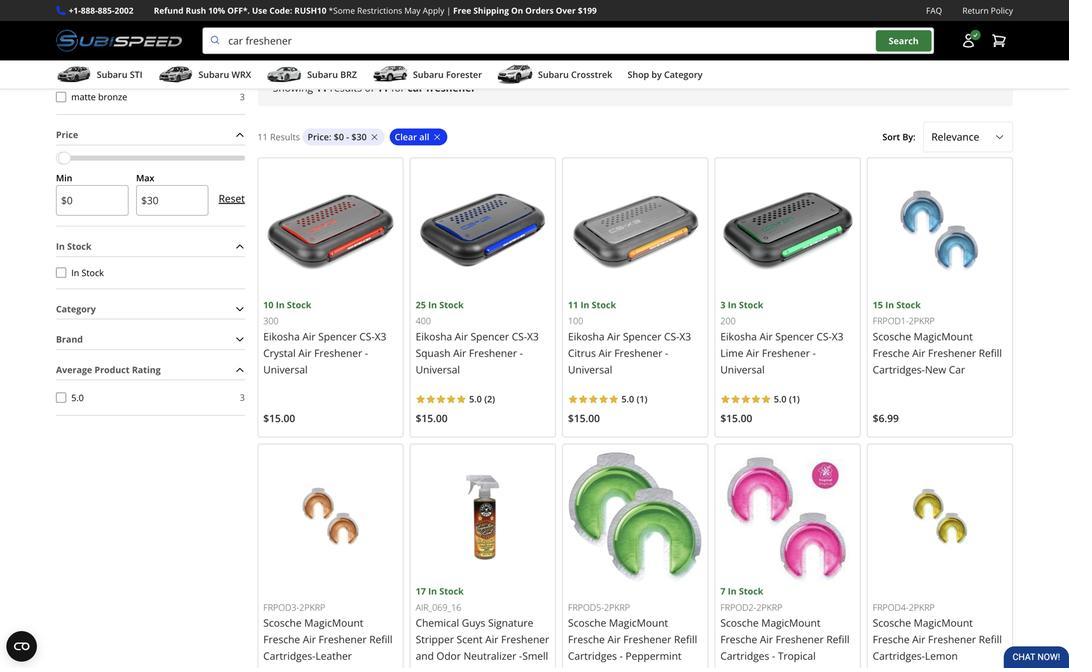 Task type: describe. For each thing, give the bounding box(es) containing it.
in for eikosha air spencer cs-x3 citrus air freshener - universal
[[581, 299, 590, 311]]

and
[[416, 650, 434, 663]]

eikosha air spencer cs-x3 squash air freshener - universal image
[[416, 163, 551, 298]]

on
[[512, 5, 524, 16]]

refill for scosche magicmount fresche air freshener refill cartridges-leather
[[370, 633, 393, 647]]

11 inside 11 in stock 100 eikosha air spencer cs-x3 citrus air freshener - universal
[[568, 299, 579, 311]]

11 left the results
[[258, 131, 268, 143]]

magicmount for scosche magicmount fresche air freshener refill cartridges - peppermint
[[609, 617, 669, 630]]

- inside 25 in stock 400 eikosha air spencer cs-x3 squash air freshener - universal
[[520, 346, 523, 360]]

+1-
[[69, 5, 81, 16]]

universal for crystal
[[264, 363, 308, 377]]

apply
[[423, 5, 445, 16]]

car
[[950, 363, 966, 377]]

stock for scosche magicmount fresche air freshener refill cartridges - tropical
[[739, 586, 764, 598]]

5.0 ( 2 )
[[469, 393, 495, 405]]

see
[[72, 0, 87, 3]]

frpod1-
[[873, 315, 909, 327]]

frpod2-
[[721, 602, 757, 614]]

stock for scosche magicmount fresche air freshener refill cartridges-new car
[[897, 299, 921, 311]]

product
[[95, 364, 130, 376]]

2002
[[115, 5, 134, 16]]

magicmount inside 15 in stock frpod1-2pkrp scosche magicmount fresche air freshener refill cartridges-new car
[[914, 330, 974, 344]]

a subaru brz thumbnail image image
[[267, 65, 302, 84]]

in right in stock button on the left of page
[[71, 267, 79, 279]]

scosche magicmount fresche air freshener refill cartridges-leather image
[[264, 450, 398, 585]]

*some
[[329, 5, 355, 16]]

spencer for squash
[[471, 330, 509, 344]]

cs- for eikosha air spencer cs-x3 crystal air freshener - universal
[[360, 330, 375, 344]]

stock right in stock button on the left of page
[[82, 267, 104, 279]]

) for eikosha air spencer cs-x3 lime air freshener - universal
[[798, 393, 800, 405]]

signature
[[488, 617, 534, 630]]

universal for citrus
[[568, 363, 613, 377]]

5.0 for eikosha air spencer cs-x3 lime air freshener - universal
[[774, 393, 787, 405]]

use
[[252, 5, 267, 16]]

in for chemical guys signature stripper scent air freshener and odor neutralizer -smell of success (16 oz
[[428, 586, 437, 598]]

scosche inside 15 in stock frpod1-2pkrp scosche magicmount fresche air freshener refill cartridges-new car
[[873, 330, 912, 344]]

freshener inside 7 in stock frpod2-2pkrp scosche magicmount fresche air freshener refill cartridges - tropical
[[776, 633, 824, 647]]

parts
[[110, 0, 133, 3]]

only
[[89, 0, 108, 3]]

magicmount inside 7 in stock frpod2-2pkrp scosche magicmount fresche air freshener refill cartridges - tropical
[[762, 617, 821, 630]]

a subaru forester thumbnail image image
[[373, 65, 408, 84]]

clear
[[395, 131, 417, 143]]

$30
[[352, 131, 367, 143]]

subaru brz
[[307, 69, 357, 81]]

25
[[416, 299, 426, 311]]

odor
[[437, 650, 461, 663]]

fresche for scosche magicmount fresche air freshener refill cartridges-leather
[[264, 633, 300, 647]]

300
[[264, 315, 279, 327]]

wrx
[[232, 69, 251, 81]]

fresche for scosche magicmount fresche air freshener refill cartridges-lemon
[[873, 633, 910, 647]]

shop by category
[[628, 69, 703, 81]]

maximum slider
[[58, 152, 71, 165]]

5.0 right 5.0 button
[[71, 392, 84, 404]]

open widget image
[[6, 632, 37, 662]]

25 in stock 400 eikosha air spencer cs-x3 squash air freshener - universal
[[416, 299, 539, 377]]

15
[[873, 299, 884, 311]]

vehicle
[[72, 2, 102, 14]]

7 in stock frpod2-2pkrp scosche magicmount fresche air freshener refill cartridges - tropical
[[721, 586, 850, 663]]

subaru brz button
[[267, 63, 357, 89]]

stock for eikosha air spencer cs-x3 crystal air freshener - universal
[[287, 299, 312, 311]]

over
[[556, 5, 576, 16]]

cartridges- for scosche magicmount fresche air freshener refill cartridges-lemon
[[873, 650, 926, 663]]

air inside 7 in stock frpod2-2pkrp scosche magicmount fresche air freshener refill cartridges - tropical
[[760, 633, 774, 647]]

refill inside 7 in stock frpod2-2pkrp scosche magicmount fresche air freshener refill cartridges - tropical
[[827, 633, 850, 647]]

of
[[365, 81, 374, 95]]

x3 for eikosha air spencer cs-x3 lime air freshener - universal
[[832, 330, 844, 344]]

scosche for scosche magicmount fresche air freshener refill cartridges-leather
[[264, 617, 302, 630]]

3 for colors
[[240, 91, 245, 103]]

return policy
[[963, 5, 1014, 16]]

showing 11 results of 11 for car freshener
[[273, 81, 476, 95]]

in stock button
[[56, 237, 245, 257]]

scosche for scosche magicmount fresche air freshener refill cartridges-lemon
[[873, 617, 912, 630]]

brz
[[341, 69, 357, 81]]

5.0 ( 1 ) for lime
[[774, 393, 800, 405]]

2pkrp for scosche magicmount fresche air freshener refill cartridges-leather
[[300, 602, 326, 614]]

search
[[889, 35, 919, 47]]

search input field
[[202, 27, 935, 54]]

stock for eikosha air spencer cs-x3 citrus air freshener - universal
[[592, 299, 617, 311]]

freshener inside frpod4-2pkrp scosche magicmount fresche air freshener refill cartridges-lemon
[[929, 633, 977, 647]]

fresche inside 7 in stock frpod2-2pkrp scosche magicmount fresche air freshener refill cartridges - tropical
[[721, 633, 758, 647]]

reset
[[219, 192, 245, 205]]

scosche magicmount fresche air freshener refill cartridges - tropical image
[[721, 450, 856, 585]]

) for eikosha air spencer cs-x3 citrus air freshener - universal
[[645, 393, 648, 405]]

eikosha for crystal
[[264, 330, 300, 344]]

11 results
[[258, 131, 300, 143]]

stock for chemical guys signature stripper scent air freshener and odor neutralizer -smell of success (16 oz
[[440, 586, 464, 598]]

shop
[[628, 69, 650, 81]]

10
[[264, 299, 274, 311]]

for
[[391, 81, 405, 95]]

return
[[963, 5, 989, 16]]

crosstrek
[[572, 69, 613, 81]]

clear all
[[395, 131, 430, 143]]

return policy link
[[963, 4, 1014, 17]]

eikosha air spencer cs-x3 citrus air freshener - universal image
[[568, 163, 703, 298]]

universal for squash
[[416, 363, 460, 377]]

subaru crosstrek
[[538, 69, 613, 81]]

frpod4-2pkrp scosche magicmount fresche air freshener refill cartridges-lemon
[[873, 602, 1003, 663]]

subaru sti button
[[56, 63, 143, 89]]

restrictions
[[357, 5, 403, 16]]

code:
[[270, 5, 292, 16]]

reset button
[[219, 184, 245, 214]]

2pkrp inside 7 in stock frpod2-2pkrp scosche magicmount fresche air freshener refill cartridges - tropical
[[757, 602, 783, 614]]

fresche for scosche magicmount fresche air freshener refill cartridges - peppermint
[[568, 633, 605, 647]]

chemical
[[416, 617, 459, 630]]

+1-888-885-2002 link
[[69, 4, 134, 17]]

leather
[[316, 650, 352, 663]]

cs- for eikosha air spencer cs-x3 squash air freshener - universal
[[512, 330, 527, 344]]

5.0 for eikosha air spencer cs-x3 squash air freshener - universal
[[469, 393, 482, 405]]

in for eikosha air spencer cs-x3 crystal air freshener - universal
[[276, 299, 285, 311]]

1 $15.00 from the left
[[264, 412, 295, 426]]

matte bronze
[[71, 91, 127, 103]]

subaru wrx
[[199, 69, 251, 81]]

in for scosche magicmount fresche air freshener refill cartridges-new car
[[886, 299, 895, 311]]

brand button
[[56, 330, 245, 350]]

in for eikosha air spencer cs-x3 lime air freshener - universal
[[728, 299, 737, 311]]

15 in stock frpod1-2pkrp scosche magicmount fresche air freshener refill cartridges-new car
[[873, 299, 1003, 377]]

1 for eikosha air spencer cs-x3 lime air freshener - universal
[[792, 393, 798, 405]]

success
[[430, 666, 467, 669]]

frpod5-2pkrp scosche magicmount fresche air freshener refill cartridges - peppermint
[[568, 602, 698, 663]]

frpod3-2pkrp scosche magicmount fresche air freshener refill cartridges-leather
[[264, 602, 393, 663]]

in for eikosha air spencer cs-x3 squash air freshener - universal
[[428, 299, 437, 311]]

cartridges- for scosche magicmount fresche air freshener refill cartridges-leather
[[264, 650, 316, 663]]

citrus
[[568, 346, 596, 360]]

1 for eikosha air spencer cs-x3 citrus air freshener - universal
[[640, 393, 645, 405]]

orders
[[526, 5, 554, 16]]

scosche magicmount fresche air freshener refill cartridges - peppermint image
[[568, 450, 703, 585]]

air inside frpod5-2pkrp scosche magicmount fresche air freshener refill cartridges - peppermint
[[608, 633, 621, 647]]

7
[[721, 586, 726, 598]]

spencer for crystal
[[318, 330, 357, 344]]

2pkrp inside 15 in stock frpod1-2pkrp scosche magicmount fresche air freshener refill cartridges-new car
[[909, 315, 935, 327]]

air_069_16
[[416, 602, 462, 614]]

magicmount for scosche magicmount fresche air freshener refill cartridges-lemon
[[914, 617, 974, 630]]

Min text field
[[56, 185, 129, 216]]

colors button
[[56, 59, 245, 79]]

In Stock button
[[56, 268, 66, 278]]

10%
[[208, 5, 225, 16]]

( for citrus
[[637, 393, 640, 405]]

x3 for eikosha air spencer cs-x3 squash air freshener - universal
[[527, 330, 539, 344]]

category button
[[56, 300, 245, 319]]

freshener inside frpod5-2pkrp scosche magicmount fresche air freshener refill cartridges - peppermint
[[624, 633, 672, 647]]

$199
[[578, 5, 597, 16]]

neutralizer
[[464, 650, 517, 663]]

a subaru wrx thumbnail image image
[[158, 65, 194, 84]]

max
[[136, 172, 154, 184]]

average product rating button
[[56, 360, 245, 380]]

11 in stock 100 eikosha air spencer cs-x3 citrus air freshener - universal
[[568, 299, 692, 377]]

Select... button
[[924, 122, 1014, 153]]

shop by category button
[[628, 63, 703, 89]]

11 down 'subaru brz'
[[316, 81, 328, 95]]

- inside 11 in stock 100 eikosha air spencer cs-x3 citrus air freshener - universal
[[666, 346, 669, 360]]

stock for eikosha air spencer cs-x3 lime air freshener - universal
[[739, 299, 764, 311]]

freshener
[[426, 81, 476, 95]]

rush
[[186, 5, 206, 16]]

scosche inside 7 in stock frpod2-2pkrp scosche magicmount fresche air freshener refill cartridges - tropical
[[721, 617, 759, 630]]

freshener inside 10 in stock 300 eikosha air spencer cs-x3 crystal air freshener - universal
[[314, 346, 362, 360]]

off*.
[[227, 5, 250, 16]]

17
[[416, 586, 426, 598]]



Task type: vqa. For each thing, say whether or not it's contained in the screenshot.


Task type: locate. For each thing, give the bounding box(es) containing it.
2 spencer from the left
[[471, 330, 509, 344]]

magicmount for scosche magicmount fresche air freshener refill cartridges-leather
[[304, 617, 364, 630]]

magicmount up new
[[914, 330, 974, 344]]

subaru for subaru brz
[[307, 69, 338, 81]]

in right 10
[[276, 299, 285, 311]]

x3 inside 25 in stock 400 eikosha air spencer cs-x3 squash air freshener - universal
[[527, 330, 539, 344]]

- inside 7 in stock frpod2-2pkrp scosche magicmount fresche air freshener refill cartridges - tropical
[[773, 650, 776, 663]]

subaru forester
[[413, 69, 482, 81]]

refill inside frpod5-2pkrp scosche magicmount fresche air freshener refill cartridges - peppermint
[[675, 633, 698, 647]]

0 horizontal spatial 1
[[640, 393, 645, 405]]

in inside 10 in stock 300 eikosha air spencer cs-x3 crystal air freshener - universal
[[276, 299, 285, 311]]

eikosha up citrus
[[568, 330, 605, 344]]

(16
[[470, 666, 484, 669]]

fresche down the frpod3-
[[264, 633, 300, 647]]

5.0 down 11 in stock 100 eikosha air spencer cs-x3 citrus air freshener - universal
[[622, 393, 635, 405]]

eikosha inside 11 in stock 100 eikosha air spencer cs-x3 citrus air freshener - universal
[[568, 330, 605, 344]]

scosche inside frpod4-2pkrp scosche magicmount fresche air freshener refill cartridges-lemon
[[873, 617, 912, 630]]

subaru up bronze
[[97, 69, 128, 81]]

2 subaru from the left
[[199, 69, 229, 81]]

( down 25 in stock 400 eikosha air spencer cs-x3 squash air freshener - universal
[[485, 393, 487, 405]]

freshener inside 17 in stock air_069_16 chemical guys signature stripper scent air freshener and odor neutralizer -smell of success (16 oz
[[501, 633, 550, 647]]

2 horizontal spatial )
[[798, 393, 800, 405]]

scosche inside frpod3-2pkrp scosche magicmount fresche air freshener refill cartridges-leather
[[264, 617, 302, 630]]

universal inside 25 in stock 400 eikosha air spencer cs-x3 squash air freshener - universal
[[416, 363, 460, 377]]

1
[[640, 393, 645, 405], [792, 393, 798, 405]]

eikosha for squash
[[416, 330, 452, 344]]

1 universal from the left
[[264, 363, 308, 377]]

cs- for eikosha air spencer cs-x3 lime air freshener - universal
[[817, 330, 832, 344]]

in up 200
[[728, 299, 737, 311]]

spencer
[[318, 330, 357, 344], [471, 330, 509, 344], [776, 330, 814, 344], [623, 330, 662, 344]]

subaru for subaru wrx
[[199, 69, 229, 81]]

magicmount up leather
[[304, 617, 364, 630]]

in up in stock button on the left of page
[[56, 240, 65, 253]]

in inside 3 in stock 200 eikosha air spencer cs-x3 lime air freshener - universal
[[728, 299, 737, 311]]

freshener up leather
[[319, 633, 367, 647]]

minimum slider
[[56, 152, 69, 165]]

5.0
[[71, 392, 84, 404], [469, 393, 482, 405], [622, 393, 635, 405], [774, 393, 787, 405]]

3 cs- from the left
[[817, 330, 832, 344]]

0 vertical spatial in stock
[[56, 240, 92, 253]]

- inside 10 in stock 300 eikosha air spencer cs-x3 crystal air freshener - universal
[[365, 346, 368, 360]]

stock inside 15 in stock frpod1-2pkrp scosche magicmount fresche air freshener refill cartridges-new car
[[897, 299, 921, 311]]

subaru forester button
[[373, 63, 482, 89]]

- inside 3 in stock 200 eikosha air spencer cs-x3 lime air freshener - universal
[[813, 346, 816, 360]]

5.0 ( 1 ) down 11 in stock 100 eikosha air spencer cs-x3 citrus air freshener - universal
[[622, 393, 648, 405]]

scosche down frpod1-
[[873, 330, 912, 344]]

sort
[[883, 131, 901, 143]]

frpod4-
[[873, 602, 909, 614]]

2 ) from the left
[[645, 393, 648, 405]]

3 ( from the left
[[790, 393, 792, 405]]

spencer inside 11 in stock 100 eikosha air spencer cs-x3 citrus air freshener - universal
[[623, 330, 662, 344]]

1 eikosha from the left
[[264, 330, 300, 344]]

) down 3 in stock 200 eikosha air spencer cs-x3 lime air freshener - universal
[[798, 393, 800, 405]]

) down 11 in stock 100 eikosha air spencer cs-x3 citrus air freshener - universal
[[645, 393, 648, 405]]

2pkrp inside frpod5-2pkrp scosche magicmount fresche air freshener refill cartridges - peppermint
[[605, 602, 631, 614]]

2 universal from the left
[[416, 363, 460, 377]]

freshener inside frpod3-2pkrp scosche magicmount fresche air freshener refill cartridges-leather
[[319, 633, 367, 647]]

2 cartridges from the left
[[568, 650, 617, 663]]

scosche down the frpod3-
[[264, 617, 302, 630]]

eikosha air spencer cs-x3 lime air freshener - universal image
[[721, 163, 856, 298]]

3 for average product rating
[[240, 392, 245, 404]]

freshener up car
[[929, 346, 977, 360]]

888-
[[81, 5, 98, 16]]

+1-888-885-2002
[[69, 5, 134, 16]]

freshener up tropical
[[776, 633, 824, 647]]

2
[[487, 393, 493, 405]]

magicmount inside frpod4-2pkrp scosche magicmount fresche air freshener refill cartridges-lemon
[[914, 617, 974, 630]]

scosche magicmount fresche air freshener refill cartridges-new car image
[[873, 163, 1008, 298]]

fresche inside frpod3-2pkrp scosche magicmount fresche air freshener refill cartridges-leather
[[264, 633, 300, 647]]

freshener right lime
[[762, 346, 811, 360]]

compatible
[[135, 0, 183, 3]]

4 spencer from the left
[[623, 330, 662, 344]]

freshener right crystal
[[314, 346, 362, 360]]

magicmount inside frpod5-2pkrp scosche magicmount fresche air freshener refill cartridges - peppermint
[[609, 617, 669, 630]]

spencer inside 10 in stock 300 eikosha air spencer cs-x3 crystal air freshener - universal
[[318, 330, 357, 344]]

scosche inside frpod5-2pkrp scosche magicmount fresche air freshener refill cartridges - peppermint
[[568, 617, 607, 630]]

scosche down frpod5- on the bottom right
[[568, 617, 607, 630]]

sort by:
[[883, 131, 916, 143]]

( down 11 in stock 100 eikosha air spencer cs-x3 citrus air freshener - universal
[[637, 393, 640, 405]]

search button
[[877, 30, 932, 52]]

subaru left the wrx
[[199, 69, 229, 81]]

freshener up "smell"
[[501, 633, 550, 647]]

select... image
[[995, 132, 1006, 142]]

2 5.0 ( 1 ) from the left
[[774, 393, 800, 405]]

2 ( from the left
[[637, 393, 640, 405]]

$15.00 for eikosha air spencer cs-x3 lime air freshener - universal
[[721, 412, 753, 426]]

Max text field
[[136, 185, 209, 216]]

2pkrp inside frpod4-2pkrp scosche magicmount fresche air freshener refill cartridges-lemon
[[909, 602, 935, 614]]

stock for eikosha air spencer cs-x3 squash air freshener - universal
[[440, 299, 464, 311]]

(
[[485, 393, 487, 405], [637, 393, 640, 405], [790, 393, 792, 405]]

in right 17
[[428, 586, 437, 598]]

air
[[303, 330, 316, 344], [455, 330, 468, 344], [760, 330, 773, 344], [608, 330, 621, 344], [299, 346, 312, 360], [453, 346, 467, 360], [747, 346, 760, 360], [599, 346, 612, 360], [913, 346, 926, 360], [303, 633, 316, 647], [486, 633, 499, 647], [760, 633, 774, 647], [608, 633, 621, 647], [913, 633, 926, 647]]

refill inside frpod3-2pkrp scosche magicmount fresche air freshener refill cartridges-leather
[[370, 633, 393, 647]]

4 universal from the left
[[568, 363, 613, 377]]

average
[[56, 364, 92, 376]]

cs- inside 25 in stock 400 eikosha air spencer cs-x3 squash air freshener - universal
[[512, 330, 527, 344]]

eikosha up squash at the left
[[416, 330, 452, 344]]

freshener inside 15 in stock frpod1-2pkrp scosche magicmount fresche air freshener refill cartridges-new car
[[929, 346, 977, 360]]

spencer for lime
[[776, 330, 814, 344]]

magicmount inside frpod3-2pkrp scosche magicmount fresche air freshener refill cartridges-leather
[[304, 617, 364, 630]]

2 vertical spatial 3
[[240, 392, 245, 404]]

air inside 15 in stock frpod1-2pkrp scosche magicmount fresche air freshener refill cartridges-new car
[[913, 346, 926, 360]]

1 vertical spatial in stock
[[71, 267, 104, 279]]

min
[[56, 172, 72, 184]]

universal for lime
[[721, 363, 765, 377]]

universal down squash at the left
[[416, 363, 460, 377]]

x3 for eikosha air spencer cs-x3 crystal air freshener - universal
[[375, 330, 387, 344]]

scosche down the frpod4-
[[873, 617, 912, 630]]

freshener up peppermint
[[624, 633, 672, 647]]

stock inside 10 in stock 300 eikosha air spencer cs-x3 crystal air freshener - universal
[[287, 299, 312, 311]]

2pkrp up the lemon
[[909, 602, 935, 614]]

2 horizontal spatial (
[[790, 393, 792, 405]]

cartridges- down the frpod3-
[[264, 650, 316, 663]]

in
[[56, 240, 65, 253], [71, 267, 79, 279], [276, 299, 285, 311], [428, 299, 437, 311], [728, 299, 737, 311], [581, 299, 590, 311], [886, 299, 895, 311], [428, 586, 437, 598], [728, 586, 737, 598]]

3 in stock 200 eikosha air spencer cs-x3 lime air freshener - universal
[[721, 299, 844, 377]]

2pkrp up leather
[[300, 602, 326, 614]]

4 eikosha from the left
[[568, 330, 605, 344]]

stock inside 3 in stock 200 eikosha air spencer cs-x3 lime air freshener - universal
[[739, 299, 764, 311]]

11 up 100
[[568, 299, 579, 311]]

refill for scosche magicmount fresche air freshener refill cartridges-lemon
[[979, 633, 1003, 647]]

subaru up car
[[413, 69, 444, 81]]

cartridges- inside frpod3-2pkrp scosche magicmount fresche air freshener refill cartridges-leather
[[264, 650, 316, 663]]

subaru down search input field
[[538, 69, 569, 81]]

( for lime
[[790, 393, 792, 405]]

4 cs- from the left
[[665, 330, 680, 344]]

in up 100
[[581, 299, 590, 311]]

1 vertical spatial 3
[[721, 299, 726, 311]]

5.0 button
[[56, 393, 66, 403]]

freshener
[[314, 346, 362, 360], [469, 346, 517, 360], [762, 346, 811, 360], [615, 346, 663, 360], [929, 346, 977, 360], [319, 633, 367, 647], [501, 633, 550, 647], [776, 633, 824, 647], [624, 633, 672, 647], [929, 633, 977, 647]]

x3 inside 10 in stock 300 eikosha air spencer cs-x3 crystal air freshener - universal
[[375, 330, 387, 344]]

price button
[[56, 125, 245, 145]]

11 right of
[[377, 81, 389, 95]]

cartridges inside 7 in stock frpod2-2pkrp scosche magicmount fresche air freshener refill cartridges - tropical
[[721, 650, 770, 663]]

forester
[[446, 69, 482, 81]]

200
[[721, 315, 736, 327]]

in inside 17 in stock air_069_16 chemical guys signature stripper scent air freshener and odor neutralizer -smell of success (16 oz
[[428, 586, 437, 598]]

x3 for eikosha air spencer cs-x3 citrus air freshener - universal
[[680, 330, 692, 344]]

scent
[[457, 633, 483, 647]]

0 horizontal spatial (
[[485, 393, 487, 405]]

2pkrp up peppermint
[[605, 602, 631, 614]]

in right 25
[[428, 299, 437, 311]]

) down 25 in stock 400 eikosha air spencer cs-x3 squash air freshener - universal
[[493, 393, 495, 405]]

refund
[[154, 5, 184, 16]]

in inside in stock dropdown button
[[56, 240, 65, 253]]

4 x3 from the left
[[680, 330, 692, 344]]

( for squash
[[485, 393, 487, 405]]

5.0 ( 1 ) down 3 in stock 200 eikosha air spencer cs-x3 lime air freshener - universal
[[774, 393, 800, 405]]

1 5.0 ( 1 ) from the left
[[622, 393, 648, 405]]

885-
[[98, 5, 115, 16]]

3 ) from the left
[[798, 393, 800, 405]]

subaru left brz
[[307, 69, 338, 81]]

scosche for scosche magicmount fresche air freshener refill cartridges - peppermint
[[568, 617, 607, 630]]

stock up lime
[[739, 299, 764, 311]]

$0
[[334, 131, 344, 143]]

refund rush 10% off*. use code: rush10 *some restrictions may apply | free shipping on orders over $199
[[154, 5, 597, 16]]

100
[[568, 315, 584, 327]]

stock inside 7 in stock frpod2-2pkrp scosche magicmount fresche air freshener refill cartridges - tropical
[[739, 586, 764, 598]]

1 horizontal spatial )
[[645, 393, 648, 405]]

subaru for subaru forester
[[413, 69, 444, 81]]

17 in stock air_069_16 chemical guys signature stripper scent air freshener and odor neutralizer -smell of success (16 oz
[[416, 586, 550, 669]]

refill inside 15 in stock frpod1-2pkrp scosche magicmount fresche air freshener refill cartridges-new car
[[979, 346, 1003, 360]]

1 subaru from the left
[[97, 69, 128, 81]]

universal down lime
[[721, 363, 765, 377]]

fresche
[[873, 346, 910, 360], [264, 633, 300, 647], [721, 633, 758, 647], [568, 633, 605, 647], [873, 633, 910, 647]]

magicmount up the lemon
[[914, 617, 974, 630]]

cs-
[[360, 330, 375, 344], [512, 330, 527, 344], [817, 330, 832, 344], [665, 330, 680, 344]]

refill inside frpod4-2pkrp scosche magicmount fresche air freshener refill cartridges-lemon
[[979, 633, 1003, 647]]

bronze
[[98, 91, 127, 103]]

stock inside 11 in stock 100 eikosha air spencer cs-x3 citrus air freshener - universal
[[592, 299, 617, 311]]

5.0 ( 1 ) for citrus
[[622, 393, 648, 405]]

cartridges- down the frpod4-
[[873, 650, 926, 663]]

$15.00 for eikosha air spencer cs-x3 citrus air freshener - universal
[[568, 412, 600, 426]]

eikosha up crystal
[[264, 330, 300, 344]]

stock down min text box
[[67, 240, 92, 253]]

stock up the "frpod2-"
[[739, 586, 764, 598]]

stock right 10
[[287, 299, 312, 311]]

)
[[493, 393, 495, 405], [645, 393, 648, 405], [798, 393, 800, 405]]

1 ( from the left
[[485, 393, 487, 405]]

freshener inside 11 in stock 100 eikosha air spencer cs-x3 citrus air freshener - universal
[[615, 346, 663, 360]]

stock inside 25 in stock 400 eikosha air spencer cs-x3 squash air freshener - universal
[[440, 299, 464, 311]]

sti
[[130, 69, 143, 81]]

5.0 left 2
[[469, 393, 482, 405]]

frpod5-
[[568, 602, 605, 614]]

x3 inside 11 in stock 100 eikosha air spencer cs-x3 citrus air freshener - universal
[[680, 330, 692, 344]]

spencer inside 25 in stock 400 eikosha air spencer cs-x3 squash air freshener - universal
[[471, 330, 509, 344]]

universal inside 3 in stock 200 eikosha air spencer cs-x3 lime air freshener - universal
[[721, 363, 765, 377]]

your
[[207, 0, 226, 3]]

stripper
[[416, 633, 454, 647]]

x3 inside 3 in stock 200 eikosha air spencer cs-x3 lime air freshener - universal
[[832, 330, 844, 344]]

2pkrp up tropical
[[757, 602, 783, 614]]

2pkrp for scosche magicmount fresche air freshener refill cartridges - peppermint
[[605, 602, 631, 614]]

scosche down the "frpod2-"
[[721, 617, 759, 630]]

car
[[408, 81, 424, 95]]

1 ) from the left
[[493, 393, 495, 405]]

by:
[[903, 131, 916, 143]]

refill for scosche magicmount fresche air freshener refill cartridges - peppermint
[[675, 633, 698, 647]]

crystal
[[264, 346, 296, 360]]

spencer inside 3 in stock 200 eikosha air spencer cs-x3 lime air freshener - universal
[[776, 330, 814, 344]]

cartridges- inside frpod4-2pkrp scosche magicmount fresche air freshener refill cartridges-lemon
[[873, 650, 926, 663]]

) for eikosha air spencer cs-x3 squash air freshener - universal
[[493, 393, 495, 405]]

- inside frpod5-2pkrp scosche magicmount fresche air freshener refill cartridges - peppermint
[[620, 650, 623, 663]]

freshener right citrus
[[615, 346, 663, 360]]

a subaru crosstrek thumbnail image image
[[498, 65, 533, 84]]

5.0 down 3 in stock 200 eikosha air spencer cs-x3 lime air freshener - universal
[[774, 393, 787, 405]]

spencer for citrus
[[623, 330, 662, 344]]

3 $15.00 from the left
[[568, 412, 600, 426]]

freshener up the lemon
[[929, 633, 977, 647]]

3 universal from the left
[[721, 363, 765, 377]]

1 x3 from the left
[[375, 330, 387, 344]]

air inside frpod4-2pkrp scosche magicmount fresche air freshener refill cartridges-lemon
[[913, 633, 926, 647]]

$15.00
[[264, 412, 295, 426], [416, 412, 448, 426], [568, 412, 600, 426], [721, 412, 753, 426]]

in inside 7 in stock frpod2-2pkrp scosche magicmount fresche air freshener refill cartridges - tropical
[[728, 586, 737, 598]]

fresche down the frpod4-
[[873, 633, 910, 647]]

0 horizontal spatial 5.0 ( 1 )
[[622, 393, 648, 405]]

all
[[420, 131, 430, 143]]

1 down 11 in stock 100 eikosha air spencer cs-x3 citrus air freshener - universal
[[640, 393, 645, 405]]

fresche inside frpod5-2pkrp scosche magicmount fresche air freshener refill cartridges - peppermint
[[568, 633, 605, 647]]

subaru for subaru crosstrek
[[538, 69, 569, 81]]

stock inside dropdown button
[[67, 240, 92, 253]]

of
[[416, 666, 427, 669]]

scosche
[[873, 330, 912, 344], [264, 617, 302, 630], [721, 617, 759, 630], [568, 617, 607, 630], [873, 617, 912, 630]]

cartridges- inside 15 in stock frpod1-2pkrp scosche magicmount fresche air freshener refill cartridges-new car
[[873, 363, 926, 377]]

fresche down frpod1-
[[873, 346, 910, 360]]

4 subaru from the left
[[413, 69, 444, 81]]

1 1 from the left
[[640, 393, 645, 405]]

cs- inside 11 in stock 100 eikosha air spencer cs-x3 citrus air freshener - universal
[[665, 330, 680, 344]]

peppermint
[[626, 650, 682, 663]]

universal down crystal
[[264, 363, 308, 377]]

universal down citrus
[[568, 363, 613, 377]]

$15.00 for eikosha air spencer cs-x3 squash air freshener - universal
[[416, 412, 448, 426]]

in right 15
[[886, 299, 895, 311]]

$6.99
[[873, 412, 899, 426]]

universal
[[264, 363, 308, 377], [416, 363, 460, 377], [721, 363, 765, 377], [568, 363, 613, 377]]

1 horizontal spatial 5.0 ( 1 )
[[774, 393, 800, 405]]

in inside 15 in stock frpod1-2pkrp scosche magicmount fresche air freshener refill cartridges-new car
[[886, 299, 895, 311]]

3 spencer from the left
[[776, 330, 814, 344]]

chemical guys signature stripper scent air freshener and odor neutralizer -smell of success (16 oz) - universal image
[[416, 450, 551, 585]]

a subaru sti thumbnail image image
[[56, 65, 92, 84]]

freshener inside 25 in stock 400 eikosha air spencer cs-x3 squash air freshener - universal
[[469, 346, 517, 360]]

cartridges inside frpod5-2pkrp scosche magicmount fresche air freshener refill cartridges - peppermint
[[568, 650, 617, 663]]

in stock inside in stock dropdown button
[[56, 240, 92, 253]]

by
[[652, 69, 662, 81]]

cs- inside 3 in stock 200 eikosha air spencer cs-x3 lime air freshener - universal
[[817, 330, 832, 344]]

2 x3 from the left
[[527, 330, 539, 344]]

subispeed logo image
[[56, 27, 182, 54]]

subaru for subaru sti
[[97, 69, 128, 81]]

2 cs- from the left
[[512, 330, 527, 344]]

|
[[447, 5, 451, 16]]

cartridges down the "frpod2-"
[[721, 650, 770, 663]]

freshener up 2
[[469, 346, 517, 360]]

- inside 17 in stock air_069_16 chemical guys signature stripper scent air freshener and odor neutralizer -smell of success (16 oz
[[519, 650, 523, 663]]

2 1 from the left
[[792, 393, 798, 405]]

( down 3 in stock 200 eikosha air spencer cs-x3 lime air freshener - universal
[[790, 393, 792, 405]]

air inside 17 in stock air_069_16 chemical guys signature stripper scent air freshener and odor neutralizer -smell of success (16 oz
[[486, 633, 499, 647]]

in stock up in stock button on the left of page
[[56, 240, 92, 253]]

in stock right in stock button on the left of page
[[71, 267, 104, 279]]

with
[[185, 0, 204, 3]]

stock inside 17 in stock air_069_16 chemical guys signature stripper scent air freshener and odor neutralizer -smell of success (16 oz
[[440, 586, 464, 598]]

4 $15.00 from the left
[[721, 412, 753, 426]]

matte bronze button
[[56, 92, 66, 102]]

squash
[[416, 346, 451, 360]]

stock right 25
[[440, 299, 464, 311]]

shipping
[[474, 5, 509, 16]]

3 eikosha from the left
[[721, 330, 757, 344]]

lime
[[721, 346, 744, 360]]

guys
[[462, 617, 486, 630]]

magicmount up tropical
[[762, 617, 821, 630]]

2pkrp up new
[[909, 315, 935, 327]]

eikosha inside 3 in stock 200 eikosha air spencer cs-x3 lime air freshener - universal
[[721, 330, 757, 344]]

1 cs- from the left
[[360, 330, 375, 344]]

eikosha air spencer cs-x3 crystal air freshener - universal image
[[264, 163, 398, 298]]

frpod3-
[[264, 602, 300, 614]]

rating
[[132, 364, 161, 376]]

eikosha for lime
[[721, 330, 757, 344]]

fresche down frpod5- on the bottom right
[[568, 633, 605, 647]]

air inside frpod3-2pkrp scosche magicmount fresche air freshener refill cartridges-leather
[[303, 633, 316, 647]]

3 x3 from the left
[[832, 330, 844, 344]]

0 vertical spatial 3
[[240, 91, 245, 103]]

5 subaru from the left
[[538, 69, 569, 81]]

in inside 11 in stock 100 eikosha air spencer cs-x3 citrus air freshener - universal
[[581, 299, 590, 311]]

category
[[56, 303, 96, 315]]

universal inside 11 in stock 100 eikosha air spencer cs-x3 citrus air freshener - universal
[[568, 363, 613, 377]]

button image
[[962, 33, 977, 48]]

stock up air_069_16
[[440, 586, 464, 598]]

price
[[56, 129, 78, 141]]

magicmount up peppermint
[[609, 617, 669, 630]]

eikosha inside 10 in stock 300 eikosha air spencer cs-x3 crystal air freshener - universal
[[264, 330, 300, 344]]

new
[[926, 363, 947, 377]]

in right 7
[[728, 586, 737, 598]]

rush10
[[295, 5, 327, 16]]

universal inside 10 in stock 300 eikosha air spencer cs-x3 crystal air freshener - universal
[[264, 363, 308, 377]]

freshener inside 3 in stock 200 eikosha air spencer cs-x3 lime air freshener - universal
[[762, 346, 811, 360]]

eikosha up lime
[[721, 330, 757, 344]]

scosche magicmount fresche air freshener refill cartridges-lemon image
[[873, 450, 1008, 585]]

1 down 3 in stock 200 eikosha air spencer cs-x3 lime air freshener - universal
[[792, 393, 798, 405]]

1 spencer from the left
[[318, 330, 357, 344]]

eikosha inside 25 in stock 400 eikosha air spencer cs-x3 squash air freshener - universal
[[416, 330, 452, 344]]

in for scosche magicmount fresche air freshener refill cartridges - tropical
[[728, 586, 737, 598]]

policy
[[992, 5, 1014, 16]]

2 $15.00 from the left
[[416, 412, 448, 426]]

400
[[416, 315, 431, 327]]

1 cartridges from the left
[[721, 650, 770, 663]]

cartridges-
[[873, 363, 926, 377], [264, 650, 316, 663], [873, 650, 926, 663]]

0 horizontal spatial )
[[493, 393, 495, 405]]

cartridges down frpod5- on the bottom right
[[568, 650, 617, 663]]

stock up citrus
[[592, 299, 617, 311]]

2 eikosha from the left
[[416, 330, 452, 344]]

in inside 25 in stock 400 eikosha air spencer cs-x3 squash air freshener - universal
[[428, 299, 437, 311]]

tropical
[[778, 650, 816, 663]]

subaru wrx button
[[158, 63, 251, 89]]

may
[[405, 5, 421, 16]]

fresche down the "frpod2-"
[[721, 633, 758, 647]]

0 horizontal spatial cartridges
[[568, 650, 617, 663]]

1 horizontal spatial 1
[[792, 393, 798, 405]]

cs- inside 10 in stock 300 eikosha air spencer cs-x3 crystal air freshener - universal
[[360, 330, 375, 344]]

fresche inside 15 in stock frpod1-2pkrp scosche magicmount fresche air freshener refill cartridges-new car
[[873, 346, 910, 360]]

fresche inside frpod4-2pkrp scosche magicmount fresche air freshener refill cartridges-lemon
[[873, 633, 910, 647]]

stock up frpod1-
[[897, 299, 921, 311]]

3 subaru from the left
[[307, 69, 338, 81]]

cs- for eikosha air spencer cs-x3 citrus air freshener - universal
[[665, 330, 680, 344]]

5.0 for eikosha air spencer cs-x3 citrus air freshener - universal
[[622, 393, 635, 405]]

refill
[[979, 346, 1003, 360], [370, 633, 393, 647], [827, 633, 850, 647], [675, 633, 698, 647], [979, 633, 1003, 647]]

1 horizontal spatial (
[[637, 393, 640, 405]]

eikosha for citrus
[[568, 330, 605, 344]]

2pkrp for scosche magicmount fresche air freshener refill cartridges-lemon
[[909, 602, 935, 614]]

3 inside 3 in stock 200 eikosha air spencer cs-x3 lime air freshener - universal
[[721, 299, 726, 311]]

eikosha
[[264, 330, 300, 344], [416, 330, 452, 344], [721, 330, 757, 344], [568, 330, 605, 344]]

1 horizontal spatial cartridges
[[721, 650, 770, 663]]

cartridges- down frpod1-
[[873, 363, 926, 377]]

2pkrp inside frpod3-2pkrp scosche magicmount fresche air freshener refill cartridges-leather
[[300, 602, 326, 614]]



